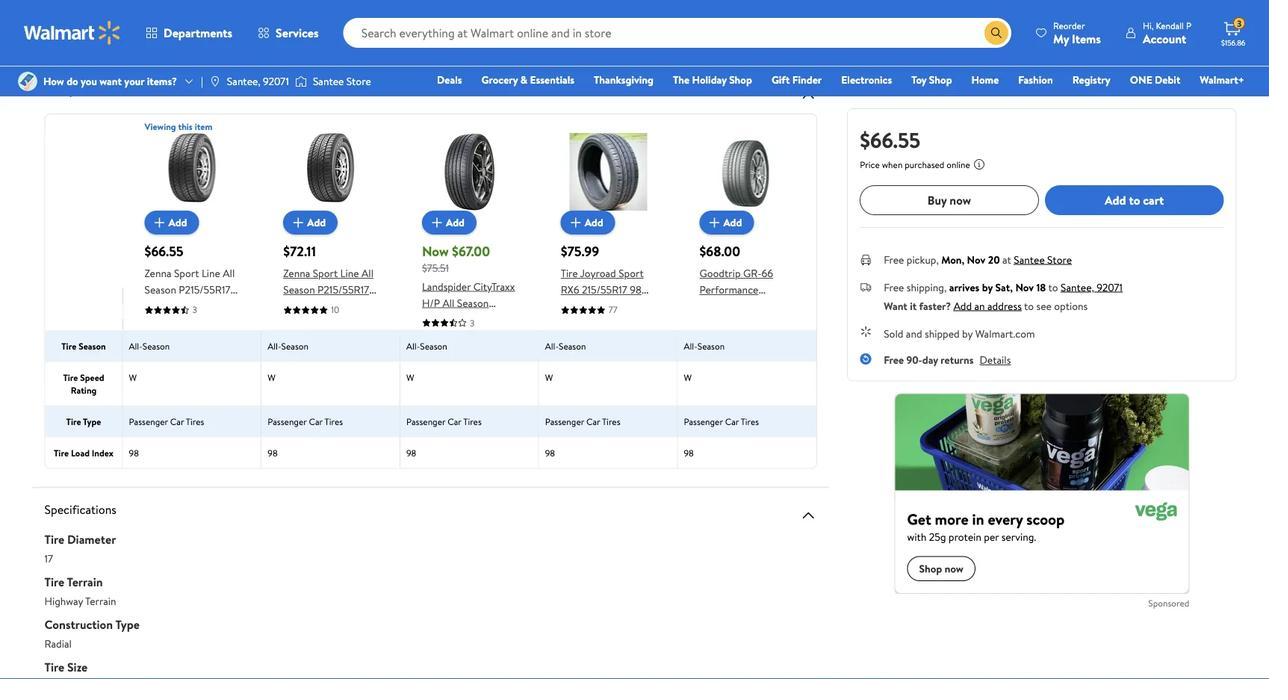 Task type: describe. For each thing, give the bounding box(es) containing it.
all-season for second all-season cell from the left
[[268, 340, 309, 352]]

rx6
[[561, 282, 580, 297]]

compare with similar items
[[44, 81, 184, 98]]

2 passenger car tires cell from the left
[[262, 406, 400, 437]]

holiday
[[692, 72, 727, 87]]

90-
[[907, 353, 923, 367]]

17
[[44, 551, 53, 566]]

Search search field
[[343, 18, 1012, 48]]

santee store
[[313, 74, 371, 89]]

4 98 cell from the left
[[539, 437, 678, 468]]

3 for $66.55
[[192, 303, 197, 316]]

by for walmart.com
[[962, 326, 973, 341]]

free for free shipping, arrives by sat, nov 18 to santee, 92071 want it faster? add an address to see options
[[884, 280, 904, 294]]

xl inside now $67.00 $75.51 landspider citytraxx h/p all season 215/55r17 98w xl passenger tire
[[494, 312, 505, 326]]

5 w cell from the left
[[678, 362, 817, 405]]

w for 1st w cell from left
[[129, 371, 137, 384]]

15
[[583, 332, 593, 346]]

all-season for third all-season cell
[[406, 340, 447, 352]]

items
[[1072, 30, 1101, 47]]

passenger car tires for 5th the passenger car tires cell from left
[[684, 415, 759, 428]]

zenna sport line all season p215/55r17 98w xl passenger tire image for $72.11
[[292, 133, 370, 211]]

grocery & essentials link
[[475, 72, 581, 88]]

2012-
[[612, 348, 637, 363]]

details
[[980, 353, 1011, 367]]

add to cart image for $66.55
[[151, 214, 168, 232]]

w for third w cell from right
[[406, 371, 414, 384]]

tires for 5th the passenger car tires cell from left
[[741, 415, 759, 428]]

want
[[884, 299, 908, 313]]

one
[[1130, 72, 1153, 87]]

row containing tire speed rating
[[45, 361, 817, 405]]

passenger car tires for third the passenger car tires cell from right
[[406, 415, 482, 428]]

to right 18
[[1049, 280, 1059, 294]]

add button inside the $68.00 "group"
[[700, 211, 754, 235]]

now
[[950, 192, 972, 208]]

not
[[115, 8, 133, 23]]

gift finder
[[772, 72, 822, 87]]

suppliers
[[366, 35, 405, 49]]

98w inside $66.55 zenna sport line all season p215/55r17 98w xl passenger tire
[[145, 299, 166, 313]]

0 vertical spatial 92071
[[263, 74, 289, 89]]

$66.55 group
[[145, 133, 240, 330]]

santee, 92071
[[227, 74, 289, 89]]

verified
[[657, 35, 692, 49]]

98w inside $72.11 zenna sport line all season p215/55r17 98w xl passenger tire
[[283, 299, 304, 313]]

at
[[1003, 252, 1012, 267]]

line for $66.55
[[202, 266, 220, 280]]

now $67.00 group
[[422, 133, 518, 343]]

3 all-season cell from the left
[[400, 331, 539, 361]]

gift
[[772, 72, 790, 87]]

items?
[[147, 74, 177, 89]]

$72.11 group
[[283, 133, 379, 330]]

1 passenger car tires cell from the left
[[123, 406, 262, 437]]

add for $75.99 group
[[585, 215, 604, 230]]

speed
[[80, 371, 104, 384]]

cruze
[[561, 348, 587, 363]]

joyroad
[[580, 266, 616, 280]]

$67.00
[[452, 242, 490, 261]]

0 horizontal spatial santee,
[[227, 74, 261, 89]]

0 vertical spatial store
[[347, 74, 371, 89]]

this
[[178, 120, 193, 133]]

tire season row header
[[45, 331, 123, 361]]

walmart.com
[[976, 326, 1035, 341]]

add inside button
[[1105, 192, 1127, 208]]

xl inside $72.11 zenna sport line all season p215/55r17 98w xl passenger tire
[[307, 299, 318, 313]]

add button for $75.99
[[561, 211, 615, 235]]

buy
[[928, 192, 947, 208]]

it
[[910, 299, 917, 313]]

$75.99 tire joyroad sport rx6 215/55r17 98w xl as a/s high performance fits: 2011-15 chevrolet cruze eco, 2012-14 toyota camry hybrid xle
[[561, 242, 651, 396]]

address
[[988, 299, 1022, 313]]

season inside $66.55 zenna sport line all season p215/55r17 98w xl passenger tire
[[145, 282, 176, 297]]

1 horizontal spatial and
[[582, 35, 598, 49]]

3 for now
[[470, 316, 475, 329]]

98 for 5th 98 cell
[[684, 446, 694, 459]]

tire speed rating row header
[[45, 362, 123, 405]]

add an address button
[[954, 299, 1022, 313]]

tire type
[[66, 415, 101, 428]]

sponsored
[[1149, 597, 1190, 610]]

215/55r17 inside now $67.00 $75.51 landspider citytraxx h/p all season 215/55r17 98w xl passenger tire
[[422, 312, 468, 326]]

rating
[[71, 384, 97, 396]]

xle
[[594, 381, 611, 396]]

add for now $67.00 group
[[446, 215, 465, 230]]

search icon image
[[991, 27, 1003, 39]]

2 all-season cell from the left
[[262, 331, 400, 361]]

electronics link
[[835, 72, 899, 88]]

toyota
[[561, 365, 591, 379]]

&
[[521, 72, 528, 87]]

p215/55r17 for $72.11
[[318, 282, 369, 297]]

add to cart image for $72.11
[[289, 214, 307, 232]]

see our disclaimer button
[[708, 35, 790, 49]]

0 horizontal spatial santee
[[313, 74, 344, 89]]

4 passenger car tires cell from the left
[[539, 406, 678, 437]]

w for second w cell from the left
[[268, 371, 276, 384]]

tire load index row header
[[45, 437, 123, 468]]

details button
[[980, 353, 1011, 367]]

day
[[923, 353, 938, 367]]

all-season for first all-season cell
[[129, 340, 170, 352]]

tire inside tire speed rating
[[63, 371, 78, 384]]

cart
[[1143, 192, 1164, 208]]

season for 5th all-season cell from left
[[698, 340, 725, 352]]

tire inside now $67.00 $75.51 landspider citytraxx h/p all season 215/55r17 98w xl passenger tire
[[470, 328, 487, 343]]

4 w cell from the left
[[539, 362, 678, 405]]

deals link
[[430, 72, 469, 88]]

1 horizontal spatial you
[[136, 35, 152, 49]]

load
[[71, 446, 90, 459]]

grocery & essentials
[[482, 72, 575, 87]]

$66.55 for $66.55
[[860, 125, 921, 154]]

all- for 5th all-season cell from left
[[684, 340, 698, 352]]

finder
[[793, 72, 822, 87]]

98w inside $75.99 tire joyroad sport rx6 215/55r17 98w xl as a/s high performance fits: 2011-15 chevrolet cruze eco, 2012-14 toyota camry hybrid xle
[[630, 282, 651, 297]]

passenger car tires for fifth the passenger car tires cell from the right
[[129, 415, 204, 428]]

how do you want your items?
[[43, 74, 177, 89]]

item
[[195, 120, 213, 133]]

season inside $72.11 zenna sport line all season p215/55r17 98w xl passenger tire
[[283, 282, 315, 297]]

passenger car tires for 2nd the passenger car tires cell from right
[[545, 415, 621, 428]]

all-season for second all-season cell from right
[[545, 340, 586, 352]]

$75.99
[[561, 242, 599, 261]]

shipping,
[[907, 280, 947, 294]]

online
[[947, 158, 971, 171]]

all- for second all-season cell from the left
[[268, 340, 281, 352]]

tire season
[[61, 340, 106, 352]]

home
[[972, 72, 999, 87]]

2 horizontal spatial and
[[906, 326, 923, 341]]

1 w cell from the left
[[123, 362, 262, 405]]

fashion link
[[1012, 72, 1060, 88]]

$68.00 goodtrip gr-66 performance 215/55zr17 98w xl passenger tire
[[700, 242, 788, 330]]

grocery
[[482, 72, 518, 87]]

sport inside $75.99 tire joyroad sport rx6 215/55r17 98w xl as a/s high performance fits: 2011-15 chevrolet cruze eco, 2012-14 toyota camry hybrid xle
[[619, 266, 644, 280]]

car for 2nd the passenger car tires cell
[[309, 415, 323, 428]]

walmart image
[[24, 21, 121, 45]]

passenger inside $68.00 goodtrip gr-66 performance 215/55zr17 98w xl passenger tire
[[700, 315, 745, 330]]

car for fifth the passenger car tires cell from the right
[[170, 415, 184, 428]]

w for fourth w cell from the left
[[545, 371, 553, 384]]

p215/55r17 for $66.55
[[179, 282, 230, 297]]

see inside free shipping, arrives by sat, nov 18 to santee, 92071 want it faster? add an address to see options
[[1037, 299, 1052, 313]]

xl inside $68.00 goodtrip gr-66 performance 215/55zr17 98w xl passenger tire
[[777, 299, 788, 313]]

0 horizontal spatial see
[[538, 35, 554, 49]]

see
[[708, 35, 724, 49]]

passenger inside $66.55 zenna sport line all season p215/55r17 98w xl passenger tire
[[182, 299, 227, 313]]

as
[[575, 299, 587, 313]]

sport for $66.55
[[174, 266, 199, 280]]

size
[[67, 659, 88, 675]]

viewing
[[145, 120, 176, 133]]

fashion
[[1019, 72, 1053, 87]]

all- for third all-season cell
[[406, 340, 420, 352]]

tires for third the passenger car tires cell from right
[[463, 415, 482, 428]]

to inside button
[[1129, 192, 1141, 208]]

goodtrip
[[700, 266, 741, 280]]

home link
[[965, 72, 1006, 88]]

shipped
[[925, 326, 960, 341]]

walmart+
[[1200, 72, 1245, 87]]

xl inside $75.99 tire joyroad sport rx6 215/55r17 98w xl as a/s high performance fits: 2011-15 chevrolet cruze eco, 2012-14 toyota camry hybrid xle
[[561, 299, 572, 313]]

tires for 2nd the passenger car tires cell
[[325, 415, 343, 428]]

season for tire season row header
[[79, 340, 106, 352]]

tire type row header
[[45, 406, 123, 437]]

santee, inside free shipping, arrives by sat, nov 18 to santee, 92071 want it faster? add an address to see options
[[1061, 280, 1095, 294]]

all inside now $67.00 $75.51 landspider citytraxx h/p all season 215/55r17 98w xl passenger tire
[[443, 295, 455, 310]]

add inside free shipping, arrives by sat, nov 18 to santee, 92071 want it faster? add an address to see options
[[954, 299, 972, 313]]

deals
[[437, 72, 462, 87]]

to right the aim
[[98, 35, 108, 49]]

1 all-season cell from the left
[[123, 331, 262, 361]]

all- for second all-season cell from right
[[545, 340, 559, 352]]

it.
[[694, 35, 702, 49]]

|
[[201, 74, 203, 89]]

gr-
[[743, 266, 762, 280]]

wheel/rim not included
[[62, 8, 174, 23]]

all for $72.11
[[362, 266, 374, 280]]

row containing tire type
[[45, 405, 817, 437]]

1 vertical spatial terrain
[[85, 594, 116, 609]]

98w inside now $67.00 $75.51 landspider citytraxx h/p all season 215/55r17 98w xl passenger tire
[[470, 312, 491, 326]]

do
[[67, 74, 78, 89]]

$68.00 group
[[700, 133, 795, 330]]

free for free pickup, mon, nov 20 at santee store
[[884, 252, 904, 267]]

tire inside $68.00 goodtrip gr-66 performance 215/55zr17 98w xl passenger tire
[[748, 315, 765, 330]]

0 horizontal spatial and
[[408, 35, 424, 49]]

tire inside $66.55 zenna sport line all season p215/55r17 98w xl passenger tire
[[145, 315, 162, 330]]

santee, 92071 button
[[1061, 280, 1123, 294]]

passenger car tires for 2nd the passenger car tires cell
[[268, 415, 343, 428]]

now
[[422, 242, 449, 261]]

price when purchased online
[[860, 158, 971, 171]]

car for 5th the passenger car tires cell from left
[[725, 415, 739, 428]]

citytraxx
[[473, 279, 515, 294]]

tires for fifth the passenger car tires cell from the right
[[186, 415, 204, 428]]

tire inside "row header"
[[54, 446, 69, 459]]

car for 2nd the passenger car tires cell from right
[[587, 415, 600, 428]]

we aim to show you accurate product information. manufacturers, suppliers and others provide what you see here, and we have not verified it. see our disclaimer
[[62, 35, 790, 49]]

2 shop from the left
[[929, 72, 952, 87]]

camry
[[594, 365, 624, 379]]



Task type: vqa. For each thing, say whether or not it's contained in the screenshot.


Task type: locate. For each thing, give the bounding box(es) containing it.
santee right at
[[1014, 252, 1045, 267]]

and left we
[[582, 35, 598, 49]]

1 horizontal spatial santee
[[1014, 252, 1045, 267]]

type inside tire diameter 17 tire terrain highway terrain construction type radial tire size
[[115, 616, 140, 632]]

add up $75.99
[[585, 215, 604, 230]]

santee, right |
[[227, 74, 261, 89]]

and left others
[[408, 35, 424, 49]]

add for the $68.00 "group"
[[724, 215, 742, 230]]

car
[[170, 415, 184, 428], [309, 415, 323, 428], [448, 415, 462, 428], [587, 415, 600, 428], [725, 415, 739, 428]]

all- for first all-season cell
[[129, 340, 143, 352]]

$156.86
[[1222, 37, 1246, 47]]

66
[[762, 266, 773, 280]]

add button up now
[[422, 211, 477, 235]]

line
[[202, 266, 220, 280], [340, 266, 359, 280]]

0 horizontal spatial add to cart image
[[289, 214, 307, 232]]

1 horizontal spatial see
[[1037, 299, 1052, 313]]

add up $68.00
[[724, 215, 742, 230]]

sold and shipped by walmart.com
[[884, 326, 1035, 341]]

by left sat,
[[982, 280, 993, 294]]

tires for 2nd the passenger car tires cell from right
[[602, 415, 621, 428]]

2 tires from the left
[[325, 415, 343, 428]]

4 all-season from the left
[[545, 340, 586, 352]]

1 horizontal spatial 215/55r17
[[582, 282, 628, 297]]

passenger car tires
[[129, 415, 204, 428], [268, 415, 343, 428], [406, 415, 482, 428], [545, 415, 621, 428], [684, 415, 759, 428]]

2 horizontal spatial you
[[519, 35, 536, 49]]

1 zenna sport line all season p215/55r17 98w xl passenger tire image from the left
[[153, 133, 231, 211]]

1 vertical spatial santee
[[1014, 252, 1045, 267]]

w cell
[[123, 362, 262, 405], [262, 362, 400, 405], [400, 362, 539, 405], [539, 362, 678, 405], [678, 362, 817, 405]]

1 horizontal spatial by
[[982, 280, 993, 294]]

p215/55r17 inside $66.55 zenna sport line all season p215/55r17 98w xl passenger tire
[[179, 282, 230, 297]]

nov left 20
[[967, 252, 986, 267]]

2 p215/55r17 from the left
[[318, 282, 369, 297]]

0 vertical spatial see
[[538, 35, 554, 49]]

tire inside $72.11 zenna sport line all season p215/55r17 98w xl passenger tire
[[283, 315, 301, 330]]

0 vertical spatial santee,
[[227, 74, 261, 89]]

add button up $66.55 zenna sport line all season p215/55r17 98w xl passenger tire at the left top
[[145, 211, 199, 235]]

add for $66.55 group
[[168, 215, 187, 230]]

1 shop from the left
[[729, 72, 752, 87]]

add button up $72.11
[[283, 211, 338, 235]]

2 add to cart image from the left
[[567, 214, 585, 232]]

performance up 15 at left
[[561, 315, 620, 330]]

aim
[[79, 35, 95, 49]]

compare with similar items image
[[800, 87, 818, 105]]

add left cart
[[1105, 192, 1127, 208]]

0 horizontal spatial all
[[223, 266, 235, 280]]

1 zenna from the left
[[145, 266, 172, 280]]

season for first all-season cell
[[143, 340, 170, 352]]

2 horizontal spatial sport
[[619, 266, 644, 280]]

2 vertical spatial 3
[[470, 316, 475, 329]]

performance up 215/55zr17 on the top right of the page
[[700, 282, 759, 297]]

free 90-day returns details
[[884, 353, 1011, 367]]

18
[[1037, 280, 1046, 294]]

add for $72.11 group
[[307, 215, 326, 230]]

0 horizontal spatial $66.55
[[145, 242, 184, 261]]

2 free from the top
[[884, 280, 904, 294]]

98 cell
[[123, 437, 262, 468], [262, 437, 400, 468], [400, 437, 539, 468], [539, 437, 678, 468], [678, 437, 817, 468]]

1 line from the left
[[202, 266, 220, 280]]

store up santee, 92071 button
[[1048, 252, 1072, 267]]

1 vertical spatial 92071
[[1097, 280, 1123, 294]]

2 98 from the left
[[268, 446, 278, 459]]

add button inside $66.55 group
[[145, 211, 199, 235]]

0 vertical spatial 215/55r17
[[582, 282, 628, 297]]

sport inside $66.55 zenna sport line all season p215/55r17 98w xl passenger tire
[[174, 266, 199, 280]]

all-season cell
[[123, 331, 262, 361], [262, 331, 400, 361], [400, 331, 539, 361], [539, 331, 678, 361], [678, 331, 817, 361]]

0 horizontal spatial sport
[[174, 266, 199, 280]]

season for second all-season cell from the left
[[281, 340, 309, 352]]

0 vertical spatial type
[[83, 415, 101, 428]]

4 all-season cell from the left
[[539, 331, 678, 361]]

3 w cell from the left
[[400, 362, 539, 405]]

2 line from the left
[[340, 266, 359, 280]]

98 for fifth 98 cell from right
[[129, 446, 139, 459]]

landspider citytraxx h/p all season 215/55r17 98w xl passenger tire image
[[431, 133, 509, 211]]

nov inside free shipping, arrives by sat, nov 18 to santee, 92071 want it faster? add an address to see options
[[1016, 280, 1034, 294]]

92071 inside free shipping, arrives by sat, nov 18 to santee, 92071 want it faster? add an address to see options
[[1097, 280, 1123, 294]]

4 w from the left
[[545, 371, 553, 384]]

passenger car tires cell
[[123, 406, 262, 437], [262, 406, 400, 437], [400, 406, 539, 437], [539, 406, 678, 437], [678, 406, 817, 437]]

line inside $72.11 zenna sport line all season p215/55r17 98w xl passenger tire
[[340, 266, 359, 280]]

1 car from the left
[[170, 415, 184, 428]]

5 98 cell from the left
[[678, 437, 817, 468]]

all inside $72.11 zenna sport line all season p215/55r17 98w xl passenger tire
[[362, 266, 374, 280]]

performance inside $68.00 goodtrip gr-66 performance 215/55zr17 98w xl passenger tire
[[700, 282, 759, 297]]

thanksgiving
[[594, 72, 654, 87]]

0 horizontal spatial zenna
[[145, 266, 172, 280]]

departments
[[164, 25, 232, 41]]

1 passenger car tires from the left
[[129, 415, 204, 428]]

high
[[609, 299, 630, 313]]

3 tires from the left
[[463, 415, 482, 428]]

3 car from the left
[[448, 415, 462, 428]]

by inside free shipping, arrives by sat, nov 18 to santee, 92071 want it faster? add an address to see options
[[982, 280, 993, 294]]

here,
[[556, 35, 579, 49]]

add inside the $68.00 "group"
[[724, 215, 742, 230]]

3 inside now $67.00 group
[[470, 316, 475, 329]]

add button inside $75.99 group
[[561, 211, 615, 235]]

performance inside $75.99 tire joyroad sport rx6 215/55r17 98w xl as a/s high performance fits: 2011-15 chevrolet cruze eco, 2012-14 toyota camry hybrid xle
[[561, 315, 620, 330]]

see down 18
[[1037, 299, 1052, 313]]

2 horizontal spatial add to cart image
[[706, 214, 724, 232]]

3
[[1237, 17, 1242, 30], [192, 303, 197, 316], [470, 316, 475, 329]]

2 horizontal spatial all
[[443, 295, 455, 310]]

0 horizontal spatial p215/55r17
[[179, 282, 230, 297]]

0 horizontal spatial zenna sport line all season p215/55r17 98w xl passenger tire image
[[153, 133, 231, 211]]

add to cart image up $66.55 zenna sport line all season p215/55r17 98w xl passenger tire at the left top
[[151, 214, 168, 232]]

0 horizontal spatial by
[[962, 326, 973, 341]]

zenna for $66.55
[[145, 266, 172, 280]]

reorder
[[1054, 19, 1085, 32]]

2 car from the left
[[309, 415, 323, 428]]

0 horizontal spatial type
[[83, 415, 101, 428]]

0 horizontal spatial add to cart image
[[151, 214, 168, 232]]

215/55r17 inside $75.99 tire joyroad sport rx6 215/55r17 98w xl as a/s high performance fits: 2011-15 chevrolet cruze eco, 2012-14 toyota camry hybrid xle
[[582, 282, 628, 297]]

add inside $66.55 group
[[168, 215, 187, 230]]

1 vertical spatial see
[[1037, 299, 1052, 313]]

1 horizontal spatial  image
[[295, 74, 307, 89]]

w for 5th w cell from the left
[[684, 371, 692, 384]]

 image
[[295, 74, 307, 89], [209, 75, 221, 87]]

toy
[[912, 72, 927, 87]]

92071 down 'information.'
[[263, 74, 289, 89]]

5 all- from the left
[[684, 340, 698, 352]]

5 tires from the left
[[741, 415, 759, 428]]

98w inside $68.00 goodtrip gr-66 performance 215/55zr17 98w xl passenger tire
[[753, 299, 774, 313]]

1 98 cell from the left
[[123, 437, 262, 468]]

4 add button from the left
[[561, 211, 615, 235]]

1 horizontal spatial type
[[115, 616, 140, 632]]

mon,
[[942, 252, 965, 267]]

row containing tire season
[[45, 330, 817, 361]]

all-season down $72.11 zenna sport line all season p215/55r17 98w xl passenger tire
[[268, 340, 309, 352]]

free inside free shipping, arrives by sat, nov 18 to santee, 92071 want it faster? add an address to see options
[[884, 280, 904, 294]]

free left pickup,
[[884, 252, 904, 267]]

santee down the manufacturers,
[[313, 74, 344, 89]]

1 horizontal spatial zenna
[[283, 266, 310, 280]]

0 vertical spatial by
[[982, 280, 993, 294]]

2 vertical spatial free
[[884, 353, 904, 367]]

buy now button
[[860, 185, 1039, 215]]

98 for second 98 cell from left
[[268, 446, 278, 459]]

h/p
[[422, 295, 440, 310]]

all-season right tire season row header
[[129, 340, 170, 352]]

5 passenger car tires cell from the left
[[678, 406, 817, 437]]

add button up $75.99
[[561, 211, 615, 235]]

215/55r17 down joyroad
[[582, 282, 628, 297]]

add to cart image up $68.00
[[706, 214, 724, 232]]

98 for fourth 98 cell
[[545, 446, 555, 459]]

1 horizontal spatial santee,
[[1061, 280, 1095, 294]]

all
[[223, 266, 235, 280], [362, 266, 374, 280], [443, 295, 455, 310]]

0 vertical spatial $66.55
[[860, 125, 921, 154]]

1 vertical spatial 3
[[192, 303, 197, 316]]

add up $67.00
[[446, 215, 465, 230]]

p215/55r17
[[179, 282, 230, 297], [318, 282, 369, 297]]

kendall
[[1156, 19, 1184, 32]]

215/55r17
[[582, 282, 628, 297], [422, 312, 468, 326]]

$66.55 zenna sport line all season p215/55r17 98w xl passenger tire
[[145, 242, 235, 330]]

row header
[[45, 132, 123, 330]]

 image for santee, 92071
[[209, 75, 221, 87]]

1 98 from the left
[[129, 446, 139, 459]]

0 horizontal spatial nov
[[967, 252, 986, 267]]

free for free 90-day returns details
[[884, 353, 904, 367]]

4 tires from the left
[[602, 415, 621, 428]]

2 add to cart image from the left
[[428, 214, 446, 232]]

terrain up highway on the left bottom
[[67, 573, 103, 590]]

accurate
[[155, 35, 194, 49]]

shop right holiday
[[729, 72, 752, 87]]

5 car from the left
[[725, 415, 739, 428]]

3 add to cart image from the left
[[706, 214, 724, 232]]

$66.55 for $66.55 zenna sport line all season p215/55r17 98w xl passenger tire
[[145, 242, 184, 261]]

all-season cell up camry
[[539, 331, 678, 361]]

1 horizontal spatial $66.55
[[860, 125, 921, 154]]

shop
[[729, 72, 752, 87], [929, 72, 952, 87]]

add to cart image up now
[[428, 214, 446, 232]]

1 vertical spatial by
[[962, 326, 973, 341]]

add to cart image inside $75.99 group
[[567, 214, 585, 232]]

3 sport from the left
[[619, 266, 644, 280]]

add button for $66.55
[[145, 211, 199, 235]]

3 all- from the left
[[406, 340, 420, 352]]

215/55r17 down h/p
[[422, 312, 468, 326]]

zenna sport line all season p215/55r17 98w xl passenger tire image for $66.55
[[153, 133, 231, 211]]

add to cart image for now
[[428, 214, 446, 232]]

 image left santee store
[[295, 74, 307, 89]]

by right the shipped
[[962, 326, 973, 341]]

xl inside $66.55 zenna sport line all season p215/55r17 98w xl passenger tire
[[168, 299, 179, 313]]

all-season for 5th all-season cell from left
[[684, 340, 725, 352]]

store
[[347, 74, 371, 89], [1048, 252, 1072, 267]]

zenna sport line all season p215/55r17 98w xl passenger tire image inside $72.11 group
[[292, 133, 370, 211]]

season for third all-season cell
[[420, 340, 447, 352]]

free shipping, arrives by sat, nov 18 to santee, 92071 want it faster? add an address to see options
[[884, 280, 1123, 313]]

1 vertical spatial $66.55
[[145, 242, 184, 261]]

season inside now $67.00 $75.51 landspider citytraxx h/p all season 215/55r17 98w xl passenger tire
[[457, 295, 489, 310]]

98
[[129, 446, 139, 459], [268, 446, 278, 459], [406, 446, 416, 459], [545, 446, 555, 459], [684, 446, 694, 459]]

zenna inside $66.55 zenna sport line all season p215/55r17 98w xl passenger tire
[[145, 266, 172, 280]]

add left an
[[954, 299, 972, 313]]

add to cart image up $72.11
[[289, 214, 307, 232]]

2 all-season from the left
[[268, 340, 309, 352]]

0 horizontal spatial 92071
[[263, 74, 289, 89]]

type up "tire load index" "row header"
[[83, 415, 101, 428]]

0 vertical spatial nov
[[967, 252, 986, 267]]

add to cart
[[1105, 192, 1164, 208]]

type inside row header
[[83, 415, 101, 428]]

0 horizontal spatial line
[[202, 266, 220, 280]]

add inside $72.11 group
[[307, 215, 326, 230]]

1 horizontal spatial performance
[[700, 282, 759, 297]]

to right the address
[[1024, 299, 1034, 313]]

add to cart image
[[289, 214, 307, 232], [567, 214, 585, 232]]

1 horizontal spatial sport
[[313, 266, 338, 280]]

1 add to cart image from the left
[[151, 214, 168, 232]]

1 tires from the left
[[186, 415, 204, 428]]

type right construction
[[115, 616, 140, 632]]

1 horizontal spatial p215/55r17
[[318, 282, 369, 297]]

you right show
[[136, 35, 152, 49]]

2 98 cell from the left
[[262, 437, 400, 468]]

a/s
[[590, 299, 606, 313]]

1 sport from the left
[[174, 266, 199, 280]]

add inside now $67.00 group
[[446, 215, 465, 230]]

1 horizontal spatial add to cart image
[[428, 214, 446, 232]]

season for second all-season cell from right
[[559, 340, 586, 352]]

1 horizontal spatial add to cart image
[[567, 214, 585, 232]]

5 98 from the left
[[684, 446, 694, 459]]

passenger inside now $67.00 $75.51 landspider citytraxx h/p all season 215/55r17 98w xl passenger tire
[[422, 328, 468, 343]]

5 add button from the left
[[700, 211, 754, 235]]

1 add button from the left
[[145, 211, 199, 235]]

p215/55r17 inside $72.11 zenna sport line all season p215/55r17 98w xl passenger tire
[[318, 282, 369, 297]]

construction
[[44, 616, 113, 632]]

and
[[408, 35, 424, 49], [582, 35, 598, 49], [906, 326, 923, 341]]

with
[[95, 81, 117, 98]]

viewing this item
[[145, 120, 213, 133]]

account
[[1143, 30, 1187, 47]]

tire joyroad sport rx6 215/55r17 98w xl as a/s high performance fits: 2011-15 chevrolet cruze eco, 2012-14 toyota camry hybrid xle image
[[570, 133, 647, 211]]

5 all-season cell from the left
[[678, 331, 817, 361]]

tires
[[186, 415, 204, 428], [325, 415, 343, 428], [463, 415, 482, 428], [602, 415, 621, 428], [741, 415, 759, 428]]

3 passenger car tires from the left
[[406, 415, 482, 428]]

all-
[[129, 340, 143, 352], [268, 340, 281, 352], [406, 340, 420, 352], [545, 340, 559, 352], [684, 340, 698, 352]]

row
[[45, 120, 817, 396], [45, 330, 817, 361], [45, 361, 817, 405], [45, 405, 817, 437], [45, 437, 817, 468]]

legal information image
[[974, 158, 985, 170]]

and right sold
[[906, 326, 923, 341]]

1 vertical spatial 215/55r17
[[422, 312, 468, 326]]

1 horizontal spatial 3
[[470, 316, 475, 329]]

want
[[100, 74, 122, 89]]

92071 right 18
[[1097, 280, 1123, 294]]

1 vertical spatial santee,
[[1061, 280, 1095, 294]]

$75.99 group
[[561, 133, 656, 396]]

store down 'suppliers' at the left top of page
[[347, 74, 371, 89]]

2 w cell from the left
[[262, 362, 400, 405]]

3 all-season from the left
[[406, 340, 447, 352]]

0 vertical spatial santee
[[313, 74, 344, 89]]

all-season cell down 215/55zr17 on the top right of the page
[[678, 331, 817, 361]]

zenna sport line all season p215/55r17 98w xl passenger tire image
[[153, 133, 231, 211], [292, 133, 370, 211]]

all inside $66.55 zenna sport line all season p215/55r17 98w xl passenger tire
[[223, 266, 235, 280]]

0 horizontal spatial  image
[[209, 75, 221, 87]]

add button for now
[[422, 211, 477, 235]]

0 vertical spatial performance
[[700, 282, 759, 297]]

add button inside now $67.00 group
[[422, 211, 477, 235]]

p
[[1186, 19, 1192, 32]]

all-season down 215/55zr17 on the top right of the page
[[684, 340, 725, 352]]

$72.11
[[283, 242, 316, 261]]

items
[[156, 81, 184, 98]]

thanksgiving link
[[587, 72, 661, 88]]

an
[[975, 299, 985, 313]]

3 free from the top
[[884, 353, 904, 367]]

0 horizontal spatial store
[[347, 74, 371, 89]]

1 add to cart image from the left
[[289, 214, 307, 232]]

tire diameter 17 tire terrain highway terrain construction type radial tire size
[[44, 531, 140, 675]]

add to cart image
[[151, 214, 168, 232], [428, 214, 446, 232], [706, 214, 724, 232]]

santee, up options
[[1061, 280, 1095, 294]]

debit
[[1155, 72, 1181, 87]]

specifications image
[[800, 506, 818, 524]]

2 zenna from the left
[[283, 266, 310, 280]]

3 98 cell from the left
[[400, 437, 539, 468]]

0 vertical spatial free
[[884, 252, 904, 267]]

1 vertical spatial free
[[884, 280, 904, 294]]

1 vertical spatial type
[[115, 616, 140, 632]]

2 add button from the left
[[283, 211, 338, 235]]

departments button
[[133, 15, 245, 51]]

4 98 from the left
[[545, 446, 555, 459]]

4 passenger car tires from the left
[[545, 415, 621, 428]]

tire inside $75.99 tire joyroad sport rx6 215/55r17 98w xl as a/s high performance fits: 2011-15 chevrolet cruze eco, 2012-14 toyota camry hybrid xle
[[561, 266, 578, 280]]

diameter
[[67, 531, 116, 547]]

the holiday shop
[[673, 72, 752, 87]]

0 vertical spatial 3
[[1237, 17, 1242, 30]]

add
[[1105, 192, 1127, 208], [168, 215, 187, 230], [307, 215, 326, 230], [446, 215, 465, 230], [585, 215, 604, 230], [724, 215, 742, 230], [954, 299, 972, 313]]

services
[[276, 25, 319, 41]]

product
[[196, 35, 233, 49]]

2 all- from the left
[[268, 340, 281, 352]]

all-season cell down $66.55 zenna sport line all season p215/55r17 98w xl passenger tire at the left top
[[123, 331, 262, 361]]

price
[[860, 158, 880, 171]]

see
[[538, 35, 554, 49], [1037, 299, 1052, 313]]

10
[[331, 303, 340, 316]]

free left 90-
[[884, 353, 904, 367]]

zenna inside $72.11 zenna sport line all season p215/55r17 98w xl passenger tire
[[283, 266, 310, 280]]

 image right |
[[209, 75, 221, 87]]

1 horizontal spatial zenna sport line all season p215/55r17 98w xl passenger tire image
[[292, 133, 370, 211]]

add to cart image up $75.99
[[567, 214, 585, 232]]

98 for 3rd 98 cell from the left
[[406, 446, 416, 459]]

1 horizontal spatial store
[[1048, 252, 1072, 267]]

line for $72.11
[[340, 266, 359, 280]]

you right what
[[519, 35, 536, 49]]

2 zenna sport line all season p215/55r17 98w xl passenger tire image from the left
[[292, 133, 370, 211]]

add button for $72.11
[[283, 211, 338, 235]]

0 horizontal spatial 3
[[192, 303, 197, 316]]

3 row from the top
[[45, 361, 817, 405]]

all for $66.55
[[223, 266, 235, 280]]

show
[[110, 35, 133, 49]]

how
[[43, 74, 64, 89]]

1 all- from the left
[[129, 340, 143, 352]]

add up $72.11
[[307, 215, 326, 230]]

 image
[[18, 72, 37, 91]]

2 sport from the left
[[313, 266, 338, 280]]

row containing $66.55
[[45, 120, 817, 396]]

1 free from the top
[[884, 252, 904, 267]]

1 vertical spatial store
[[1048, 252, 1072, 267]]

3 passenger car tires cell from the left
[[400, 406, 539, 437]]

3 98 from the left
[[406, 446, 416, 459]]

add up $66.55 zenna sport line all season p215/55r17 98w xl passenger tire at the left top
[[168, 215, 187, 230]]

compare
[[44, 81, 92, 98]]

pickup,
[[907, 252, 939, 267]]

4 car from the left
[[587, 415, 600, 428]]

row containing tire load index
[[45, 437, 817, 468]]

1 horizontal spatial 92071
[[1097, 280, 1123, 294]]

1 all-season from the left
[[129, 340, 170, 352]]

5 w from the left
[[684, 371, 692, 384]]

included
[[135, 8, 174, 23]]

sold
[[884, 326, 904, 341]]

0 horizontal spatial performance
[[561, 315, 620, 330]]

1 w from the left
[[129, 371, 137, 384]]

 image for santee store
[[295, 74, 307, 89]]

0 horizontal spatial you
[[81, 74, 97, 89]]

nov left 18
[[1016, 280, 1034, 294]]

$75.51
[[422, 261, 449, 275]]

1 horizontal spatial shop
[[929, 72, 952, 87]]

car for third the passenger car tires cell from right
[[448, 415, 462, 428]]

1 p215/55r17 from the left
[[179, 282, 230, 297]]

landspider
[[422, 279, 471, 294]]

terrain up construction
[[85, 594, 116, 609]]

line inside $66.55 zenna sport line all season p215/55r17 98w xl passenger tire
[[202, 266, 220, 280]]

see left here,
[[538, 35, 554, 49]]

to left cart
[[1129, 192, 1141, 208]]

specifications
[[44, 501, 116, 517]]

4 row from the top
[[45, 405, 817, 437]]

all-season up "toyota"
[[545, 340, 586, 352]]

faster?
[[919, 299, 951, 313]]

1 horizontal spatial nov
[[1016, 280, 1034, 294]]

all-season cell down 10
[[262, 331, 400, 361]]

goodtrip gr-66 performance 215/55zr17 98w xl passenger tire image
[[709, 133, 786, 211]]

my
[[1054, 30, 1069, 47]]

3 add button from the left
[[422, 211, 477, 235]]

4 all- from the left
[[545, 340, 559, 352]]

toy shop
[[912, 72, 952, 87]]

2 horizontal spatial 3
[[1237, 17, 1242, 30]]

add button up $68.00
[[700, 211, 754, 235]]

zenna sport line all season p215/55r17 98w xl passenger tire image inside $66.55 group
[[153, 133, 231, 211]]

shop right toy
[[929, 72, 952, 87]]

by for sat,
[[982, 280, 993, 294]]

add to cart image for $75.99
[[567, 214, 585, 232]]

add inside $75.99 group
[[585, 215, 604, 230]]

xl
[[168, 299, 179, 313], [307, 299, 318, 313], [561, 299, 572, 313], [777, 299, 788, 313], [494, 312, 505, 326]]

one debit
[[1130, 72, 1181, 87]]

0 horizontal spatial 215/55r17
[[422, 312, 468, 326]]

free up want
[[884, 280, 904, 294]]

sport for $72.11
[[313, 266, 338, 280]]

all-season cell down h/p
[[400, 331, 539, 361]]

5 row from the top
[[45, 437, 817, 468]]

1 row from the top
[[45, 120, 817, 396]]

zenna for $72.11
[[283, 266, 310, 280]]

92071
[[263, 74, 289, 89], [1097, 280, 1123, 294]]

3 w from the left
[[406, 371, 414, 384]]

1 horizontal spatial all
[[362, 266, 374, 280]]

add button inside $72.11 group
[[283, 211, 338, 235]]

your
[[124, 74, 144, 89]]

sport
[[174, 266, 199, 280], [313, 266, 338, 280], [619, 266, 644, 280]]

14
[[637, 348, 646, 363]]

2 w from the left
[[268, 371, 276, 384]]

passenger inside $72.11 zenna sport line all season p215/55r17 98w xl passenger tire
[[320, 299, 366, 313]]

0 vertical spatial terrain
[[67, 573, 103, 590]]

sport inside $72.11 zenna sport line all season p215/55r17 98w xl passenger tire
[[313, 266, 338, 280]]

add to cart image inside $72.11 group
[[289, 214, 307, 232]]

Walmart Site-Wide search field
[[343, 18, 1012, 48]]

services button
[[245, 15, 331, 51]]

registry
[[1073, 72, 1111, 87]]

1 horizontal spatial line
[[340, 266, 359, 280]]

you right do
[[81, 74, 97, 89]]

hi, kendall p account
[[1143, 19, 1192, 47]]

santee store button
[[1014, 252, 1072, 267]]

0 horizontal spatial shop
[[729, 72, 752, 87]]

1 vertical spatial performance
[[561, 315, 620, 330]]

all-season down h/p
[[406, 340, 447, 352]]

similar
[[120, 81, 153, 98]]

season inside tire season row header
[[79, 340, 106, 352]]

2 passenger car tires from the left
[[268, 415, 343, 428]]

3 inside $66.55 group
[[192, 303, 197, 316]]

5 all-season from the left
[[684, 340, 725, 352]]

2 row from the top
[[45, 330, 817, 361]]

1 vertical spatial nov
[[1016, 280, 1034, 294]]

5 passenger car tires from the left
[[684, 415, 759, 428]]

$66.55 inside $66.55 zenna sport line all season p215/55r17 98w xl passenger tire
[[145, 242, 184, 261]]

you
[[136, 35, 152, 49], [519, 35, 536, 49], [81, 74, 97, 89]]



